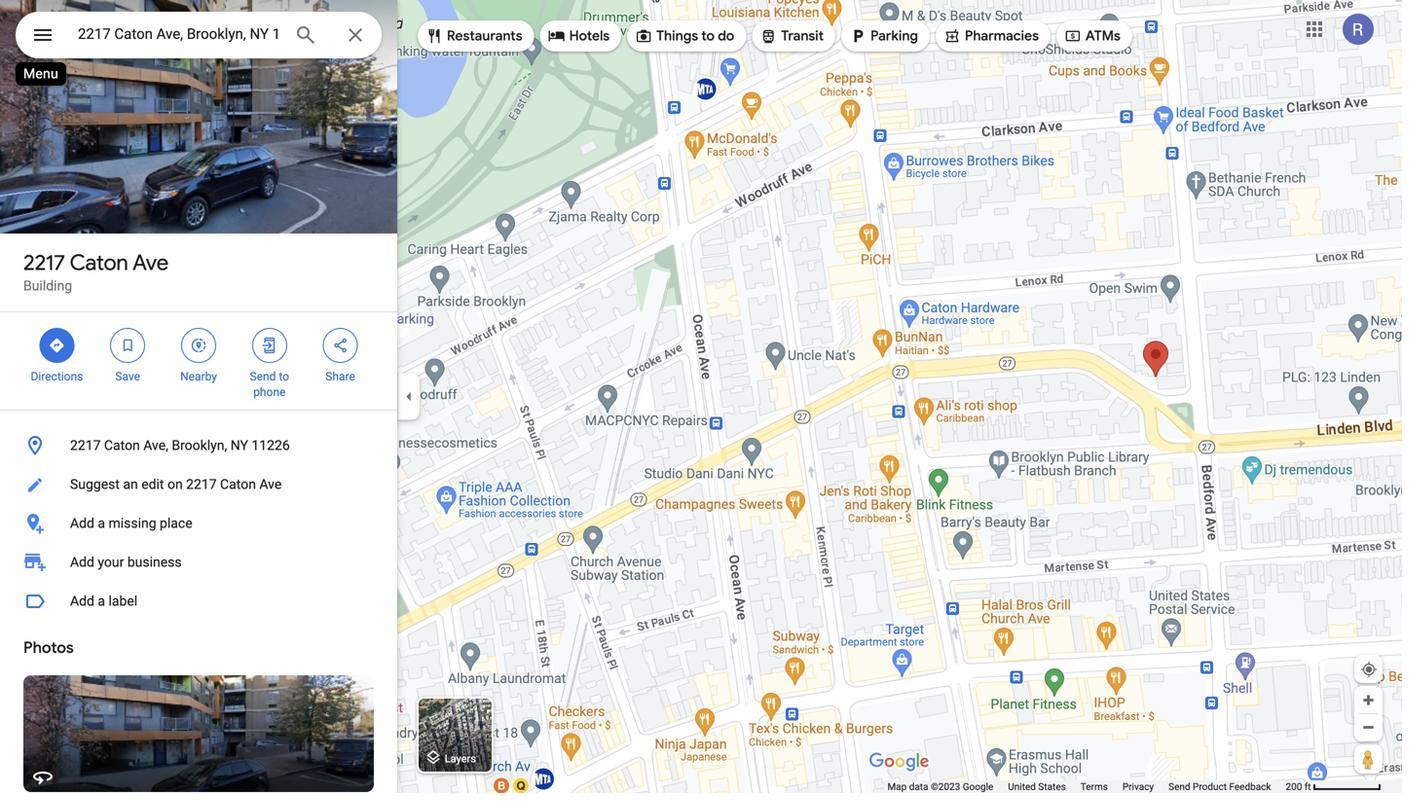 Task type: locate. For each thing, give the bounding box(es) containing it.
1 vertical spatial 2217
[[70, 438, 101, 454]]

200 ft button
[[1286, 782, 1382, 793]]

2217 for ave,
[[70, 438, 101, 454]]

show your location image
[[1361, 661, 1378, 679]]

ave up 
[[133, 249, 169, 277]]


[[426, 25, 443, 47]]

2 vertical spatial 2217
[[186, 477, 217, 493]]

layers
[[445, 753, 476, 766]]

0 horizontal spatial ave
[[133, 249, 169, 277]]

0 vertical spatial add
[[70, 516, 94, 532]]


[[190, 335, 207, 357]]

privacy
[[1123, 782, 1155, 793]]

a left label
[[98, 594, 105, 610]]

1 vertical spatial add
[[70, 555, 94, 571]]

add a missing place
[[70, 516, 193, 532]]

caton
[[70, 249, 128, 277], [104, 438, 140, 454], [220, 477, 256, 493]]

2217 up the building
[[23, 249, 65, 277]]

footer containing map data ©2023 google
[[888, 781, 1286, 794]]

edit
[[141, 477, 164, 493]]

2217
[[23, 249, 65, 277], [70, 438, 101, 454], [186, 477, 217, 493]]

save
[[115, 370, 140, 384]]

send product feedback button
[[1169, 781, 1272, 794]]

3 add from the top
[[70, 594, 94, 610]]

caton left ave,
[[104, 438, 140, 454]]

zoom out image
[[1362, 721, 1376, 735]]

hotels
[[570, 27, 610, 45]]

a left missing
[[98, 516, 105, 532]]

add left the your
[[70, 555, 94, 571]]

1 vertical spatial a
[[98, 594, 105, 610]]

200 ft
[[1286, 782, 1312, 793]]

pharmacies
[[965, 27, 1039, 45]]

 parking
[[850, 25, 919, 47]]

to left do
[[702, 27, 715, 45]]

ave inside 2217 caton ave building
[[133, 249, 169, 277]]

2217 inside 2217 caton ave, brooklyn, ny 11226 button
[[70, 438, 101, 454]]

1 horizontal spatial send
[[1169, 782, 1191, 793]]

phone
[[253, 386, 286, 399]]

1 vertical spatial to
[[279, 370, 289, 384]]

0 horizontal spatial 2217
[[23, 249, 65, 277]]

parking
[[871, 27, 919, 45]]

2 add from the top
[[70, 555, 94, 571]]


[[48, 335, 66, 357]]

1 a from the top
[[98, 516, 105, 532]]

2 vertical spatial add
[[70, 594, 94, 610]]

ave
[[133, 249, 169, 277], [260, 477, 282, 493]]

united
[[1009, 782, 1036, 793]]

caton up the building
[[70, 249, 128, 277]]

2217 inside 2217 caton ave building
[[23, 249, 65, 277]]

transit
[[782, 27, 824, 45]]

nearby
[[180, 370, 217, 384]]

add your business
[[70, 555, 182, 571]]

send up phone
[[250, 370, 276, 384]]

caton down ny
[[220, 477, 256, 493]]

collapse side panel image
[[398, 386, 420, 408]]

caton inside button
[[104, 438, 140, 454]]

to
[[702, 27, 715, 45], [279, 370, 289, 384]]

1 horizontal spatial to
[[702, 27, 715, 45]]

1 horizontal spatial ave
[[260, 477, 282, 493]]

None field
[[78, 22, 279, 46]]

google maps element
[[0, 0, 1403, 794]]

data
[[910, 782, 929, 793]]

add left label
[[70, 594, 94, 610]]

send
[[250, 370, 276, 384], [1169, 782, 1191, 793]]


[[760, 25, 778, 47]]

directions
[[31, 370, 83, 384]]

2 a from the top
[[98, 594, 105, 610]]

 button
[[16, 12, 70, 62]]

missing
[[109, 516, 156, 532]]

restaurants
[[447, 27, 523, 45]]

1 vertical spatial ave
[[260, 477, 282, 493]]

to up phone
[[279, 370, 289, 384]]

0 vertical spatial 2217
[[23, 249, 65, 277]]

1 horizontal spatial 2217
[[70, 438, 101, 454]]

2 horizontal spatial 2217
[[186, 477, 217, 493]]

2217 caton ave building
[[23, 249, 169, 294]]

footer inside google maps element
[[888, 781, 1286, 794]]

zoom in image
[[1362, 694, 1376, 708]]

200
[[1286, 782, 1303, 793]]

0 vertical spatial to
[[702, 27, 715, 45]]

actions for 2217 caton ave region
[[0, 313, 397, 410]]

send inside button
[[1169, 782, 1191, 793]]

united states button
[[1009, 781, 1066, 794]]

add for add your business
[[70, 555, 94, 571]]

1 vertical spatial caton
[[104, 438, 140, 454]]


[[1065, 25, 1082, 47]]

caton inside 2217 caton ave building
[[70, 249, 128, 277]]

a
[[98, 516, 105, 532], [98, 594, 105, 610]]

a for label
[[98, 594, 105, 610]]

2 vertical spatial caton
[[220, 477, 256, 493]]

send product feedback
[[1169, 782, 1272, 793]]

2217 up suggest in the bottom left of the page
[[70, 438, 101, 454]]

 search field
[[16, 12, 382, 62]]

caton inside button
[[220, 477, 256, 493]]

send inside "send to phone"
[[250, 370, 276, 384]]

ave down 11226
[[260, 477, 282, 493]]

send to phone
[[250, 370, 289, 399]]

0 vertical spatial send
[[250, 370, 276, 384]]

2217 caton ave, brooklyn, ny 11226
[[70, 438, 290, 454]]

0 vertical spatial ave
[[133, 249, 169, 277]]

0 horizontal spatial send
[[250, 370, 276, 384]]

add a missing place button
[[0, 505, 397, 544]]

0 vertical spatial a
[[98, 516, 105, 532]]

1 add from the top
[[70, 516, 94, 532]]

ft
[[1305, 782, 1312, 793]]

ave inside button
[[260, 477, 282, 493]]

to inside "send to phone"
[[279, 370, 289, 384]]

send left product
[[1169, 782, 1191, 793]]

an
[[123, 477, 138, 493]]

0 horizontal spatial to
[[279, 370, 289, 384]]

add
[[70, 516, 94, 532], [70, 555, 94, 571], [70, 594, 94, 610]]

1 vertical spatial send
[[1169, 782, 1191, 793]]

add down suggest in the bottom left of the page
[[70, 516, 94, 532]]

privacy button
[[1123, 781, 1155, 794]]

2217 right on
[[186, 477, 217, 493]]

footer
[[888, 781, 1286, 794]]

building
[[23, 278, 72, 294]]

0 vertical spatial caton
[[70, 249, 128, 277]]



Task type: vqa. For each thing, say whether or not it's contained in the screenshot.


Task type: describe. For each thing, give the bounding box(es) containing it.
 transit
[[760, 25, 824, 47]]

on
[[168, 477, 183, 493]]

map data ©2023 google
[[888, 782, 994, 793]]

add a label button
[[0, 583, 397, 622]]

things
[[657, 27, 699, 45]]

map
[[888, 782, 907, 793]]

place
[[160, 516, 193, 532]]

send for send to phone
[[250, 370, 276, 384]]

2217 Caton Ave, Brooklyn, NY 11226 field
[[16, 12, 382, 58]]

add a label
[[70, 594, 138, 610]]

11226
[[252, 438, 290, 454]]

2217 caton ave main content
[[0, 0, 397, 794]]

suggest
[[70, 477, 120, 493]]


[[635, 25, 653, 47]]

 pharmacies
[[944, 25, 1039, 47]]

add for add a label
[[70, 594, 94, 610]]

do
[[718, 27, 735, 45]]

united states
[[1009, 782, 1066, 793]]

2217 caton ave, brooklyn, ny 11226 button
[[0, 427, 397, 466]]

send for send product feedback
[[1169, 782, 1191, 793]]

©2023
[[931, 782, 961, 793]]

product
[[1193, 782, 1227, 793]]

business
[[127, 555, 182, 571]]

 hotels
[[548, 25, 610, 47]]


[[944, 25, 961, 47]]

google
[[963, 782, 994, 793]]

photos
[[23, 639, 74, 659]]

your
[[98, 555, 124, 571]]

add your business link
[[0, 544, 397, 583]]

share
[[326, 370, 355, 384]]

 restaurants
[[426, 25, 523, 47]]


[[119, 335, 137, 357]]

to inside  things to do
[[702, 27, 715, 45]]

2217 for ave
[[23, 249, 65, 277]]

2217 inside suggest an edit on 2217 caton ave button
[[186, 477, 217, 493]]


[[31, 21, 55, 49]]

feedback
[[1230, 782, 1272, 793]]

 things to do
[[635, 25, 735, 47]]

suggest an edit on 2217 caton ave
[[70, 477, 282, 493]]

terms
[[1081, 782, 1108, 793]]

ave,
[[143, 438, 168, 454]]


[[261, 335, 278, 357]]

caton for ave
[[70, 249, 128, 277]]

atms
[[1086, 27, 1121, 45]]

a for missing
[[98, 516, 105, 532]]

suggest an edit on 2217 caton ave button
[[0, 466, 397, 505]]


[[548, 25, 566, 47]]

caton for ave,
[[104, 438, 140, 454]]


[[850, 25, 867, 47]]

none field inside 2217 caton ave, brooklyn, ny 11226 field
[[78, 22, 279, 46]]

 atms
[[1065, 25, 1121, 47]]

states
[[1039, 782, 1066, 793]]

google account: ruby anderson  
(rubyanndersson@gmail.com) image
[[1343, 14, 1375, 45]]

ny
[[231, 438, 248, 454]]

terms button
[[1081, 781, 1108, 794]]

add for add a missing place
[[70, 516, 94, 532]]

brooklyn,
[[172, 438, 227, 454]]

show street view coverage image
[[1355, 745, 1383, 774]]


[[332, 335, 349, 357]]

label
[[109, 594, 138, 610]]



